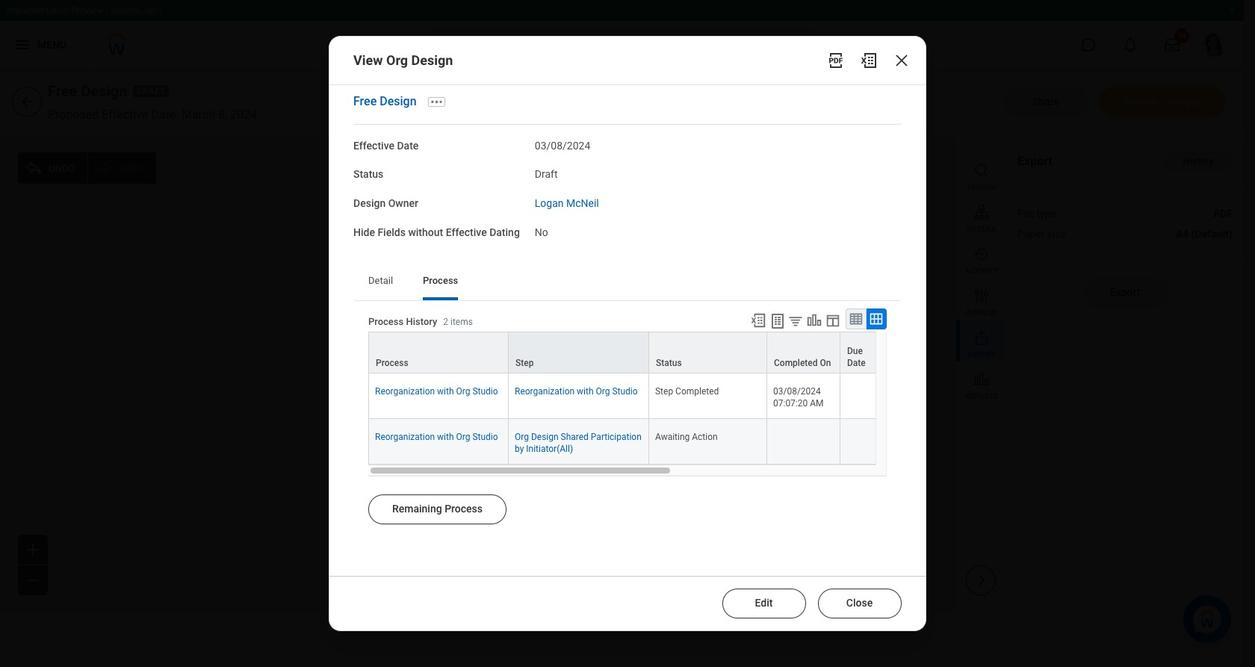 Task type: vqa. For each thing, say whether or not it's contained in the screenshot.
Free Design
yes



Task type: describe. For each thing, give the bounding box(es) containing it.
completed on button
[[767, 332, 840, 373]]

on
[[820, 358, 831, 368]]

x image
[[893, 51, 911, 69]]

step column header
[[509, 332, 649, 374]]

2
[[443, 317, 448, 327]]

process inside popup button
[[376, 358, 408, 368]]

mcneil
[[566, 197, 599, 209]]

inbox large image
[[1165, 37, 1180, 52]]

redo
[[119, 163, 144, 174]]

org design shared participation by initiator(all) link
[[515, 429, 642, 454]]

undo button
[[18, 152, 88, 184]]

process history 2 items
[[368, 316, 473, 327]]

expand table image
[[869, 311, 884, 326]]

no for no
[[535, 226, 548, 238]]

initiator(all)
[[526, 444, 573, 454]]

history inside the view org design dialog
[[406, 316, 437, 327]]

remaining
[[392, 503, 442, 515]]

3 row from the top
[[368, 419, 1216, 465]]

process down detail
[[368, 316, 404, 327]]

logan
[[535, 197, 564, 209]]

due
[[847, 346, 863, 356]]

search
[[967, 183, 996, 191]]

redo button
[[88, 152, 156, 184]]

status button
[[649, 332, 767, 373]]

adeptai_dpt1
[[111, 5, 163, 16]]

fields
[[378, 226, 406, 238]]

org for reorganization with org studio link below step "column header"
[[596, 386, 610, 397]]

edit
[[755, 597, 773, 609]]

sales operations group
[[553, 204, 632, 212]]

free right favorites
[[578, 322, 599, 334]]

table image
[[849, 311, 864, 326]]

2 vertical spatial export
[[968, 350, 996, 359]]

with for org
[[437, 432, 454, 442]]

logan mcneil
[[535, 197, 599, 209]]

reorganization with org studio for org
[[375, 432, 498, 442]]

step completed
[[655, 386, 719, 397]]

proposed effective date: march 8, 2024
[[48, 108, 257, 122]]

2024
[[230, 108, 257, 122]]

reorganization with org studio link down step "column header"
[[515, 383, 638, 397]]

display
[[967, 309, 997, 317]]

pdf image
[[827, 51, 845, 69]]

draft inside the view org design dialog
[[535, 168, 558, 180]]

free up proposed at top left
[[48, 82, 77, 100]]

org design shared participation by initiator(all)
[[515, 432, 642, 454]]

action
[[692, 432, 718, 442]]

design up proposed at top left
[[81, 82, 127, 100]]

profile logan mcneil element
[[1193, 28, 1235, 61]]

size
[[1047, 228, 1066, 240]]

edit button
[[723, 589, 806, 619]]

process button
[[369, 332, 508, 373]]

march
[[182, 108, 215, 122]]

share
[[1033, 95, 1060, 107]]

reorganization with org studio down step "column header"
[[515, 386, 638, 397]]

found.
[[541, 334, 573, 346]]

type
[[1037, 208, 1056, 220]]

tab list inside the view org design dialog
[[353, 264, 902, 300]]

by
[[515, 444, 524, 454]]

free design (org design) element
[[578, 319, 694, 334]]

close
[[847, 597, 873, 609]]

03/08/2024 07:07:20 am
[[773, 386, 824, 409]]

awaiting
[[655, 432, 690, 442]]

reorganization down step "column header"
[[515, 386, 575, 397]]

a4 (default)
[[1176, 228, 1233, 240]]

preview
[[71, 5, 103, 16]]

step for step completed
[[655, 386, 673, 397]]

03/08/2024 for 03/08/2024
[[535, 140, 590, 151]]

step button
[[509, 332, 649, 373]]

cell for completed
[[841, 373, 876, 419]]

view org design
[[353, 52, 453, 68]]

org for reorganization with org studio link for reorganization
[[456, 386, 470, 397]]

to
[[509, 322, 518, 334]]

undo r image
[[95, 159, 113, 177]]

hide fields without effective dating element
[[535, 217, 548, 240]]

2 horizontal spatial effective
[[446, 226, 487, 238]]

implementation preview -   adeptai_dpt1
[[6, 5, 163, 16]]

implementation
[[6, 5, 69, 16]]

exports
[[503, 334, 539, 346]]

remaining process button
[[368, 495, 507, 525]]

status element
[[535, 159, 558, 182]]

export button
[[1083, 278, 1167, 307]]

date for due date
[[847, 358, 866, 368]]

free design dialog
[[463, 239, 793, 428]]

a4
[[1176, 228, 1189, 240]]

shared
[[561, 432, 589, 442]]

items
[[451, 317, 473, 327]]

am
[[810, 398, 824, 409]]

design left "(org"
[[601, 322, 633, 334]]

export inside button
[[1110, 286, 1140, 298]]

reorganization for org
[[375, 432, 435, 442]]

awaiting action
[[655, 432, 718, 442]]

studio for org design shared participation by initiator(all)
[[473, 432, 498, 442]]

due date
[[847, 346, 866, 368]]

(default)
[[1192, 228, 1233, 240]]

completed on
[[774, 358, 831, 368]]

completed inside completed on popup button
[[774, 358, 818, 368]]

8,
[[218, 108, 227, 122]]

reorganization for reorganization
[[375, 386, 435, 397]]

process column header
[[368, 332, 509, 374]]

review changes button
[[1100, 87, 1226, 117]]

details
[[967, 225, 996, 233]]

export to excel image
[[750, 312, 767, 329]]

effective date element
[[535, 131, 590, 153]]

process up '2'
[[423, 275, 458, 286]]

group
[[612, 204, 632, 212]]

step for step
[[516, 358, 534, 368]]

cell for action
[[841, 419, 876, 465]]

file type
[[1018, 208, 1056, 220]]

hide
[[353, 226, 375, 238]]

changes
[[1160, 95, 1201, 107]]

detail
[[368, 275, 393, 286]]

design inside org design shared participation by initiator(all)
[[531, 432, 559, 442]]

date:
[[151, 108, 179, 122]]

arrow left image
[[19, 94, 34, 109]]

menu containing search
[[956, 134, 1005, 403]]

with for reorganization
[[437, 386, 454, 397]]

due date button
[[841, 332, 876, 373]]

free design link for free design dialog
[[487, 297, 550, 312]]

view
[[353, 52, 383, 68]]



Task type: locate. For each thing, give the bounding box(es) containing it.
implementation preview -   adeptai_dpt1 banner
[[0, 0, 1244, 69]]

design down view org design
[[380, 94, 417, 109]]

effective
[[102, 108, 148, 122], [353, 140, 395, 151], [446, 226, 487, 238]]

1 vertical spatial no
[[487, 334, 501, 346]]

draft up logan
[[535, 168, 558, 180]]

1 vertical spatial status
[[656, 358, 682, 368]]

process
[[423, 275, 458, 286], [368, 316, 404, 327], [376, 358, 408, 368], [445, 503, 483, 515]]

status inside 'popup button'
[[656, 358, 682, 368]]

history left '2'
[[406, 316, 437, 327]]

status up design owner
[[353, 168, 384, 180]]

design right view
[[411, 52, 453, 68]]

0 horizontal spatial free design
[[48, 82, 127, 100]]

free design inside the view org design dialog
[[353, 94, 417, 109]]

design)
[[658, 322, 694, 334]]

free inside dialog
[[487, 297, 511, 312]]

row
[[368, 332, 1216, 374], [368, 373, 1216, 419], [368, 419, 1216, 465]]

row down 07:07:20
[[368, 419, 1216, 465]]

operations
[[573, 204, 610, 212]]

reorganization with org studio link
[[375, 383, 498, 397], [515, 383, 638, 397], [375, 429, 498, 442]]

completed
[[774, 358, 818, 368], [676, 386, 719, 397]]

history inside button
[[1183, 156, 1214, 167]]

1 vertical spatial history
[[406, 316, 437, 327]]

logan mcneil link
[[535, 194, 599, 209]]

1 vertical spatial free design link
[[487, 297, 550, 312]]

1 horizontal spatial status
[[656, 358, 682, 368]]

reorganization up remaining
[[375, 432, 435, 442]]

1 vertical spatial draft
[[535, 168, 558, 180]]

no down logan
[[535, 226, 548, 238]]

free
[[48, 82, 77, 100], [353, 94, 377, 109], [487, 297, 511, 312], [578, 322, 599, 334]]

free design up effective date
[[353, 94, 417, 109]]

free design link for the view org design dialog
[[353, 94, 417, 109]]

07:07:20
[[773, 398, 808, 409]]

history up 'pdf'
[[1183, 156, 1214, 167]]

org studio - expand/collapse chart image
[[806, 312, 823, 329]]

org for reorganization with org studio link associated with org
[[456, 432, 470, 442]]

sales
[[553, 204, 572, 212]]

1 vertical spatial effective
[[353, 140, 395, 151]]

file
[[1018, 208, 1034, 220]]

review
[[1125, 95, 1158, 107]]

add
[[487, 322, 506, 334]]

free down view
[[353, 94, 377, 109]]

draft up proposed effective date: march 8, 2024
[[136, 86, 166, 97]]

reorganization with org studio link for org
[[375, 429, 498, 442]]

process right remaining
[[445, 503, 483, 515]]

0 vertical spatial effective
[[102, 108, 148, 122]]

1 horizontal spatial free design
[[353, 94, 417, 109]]

reorganization with org studio link up remaining process
[[375, 429, 498, 442]]

0 horizontal spatial history
[[406, 316, 437, 327]]

add to favorites
[[487, 322, 563, 334]]

notifications large image
[[1123, 37, 1138, 52]]

free inside the view org design dialog
[[353, 94, 377, 109]]

effective left dating
[[446, 226, 487, 238]]

row down select to filter grid data icon
[[368, 332, 1216, 374]]

0 horizontal spatial status
[[353, 168, 384, 180]]

effective up design owner
[[353, 140, 395, 151]]

remaining process
[[392, 503, 483, 515]]

no inside the view org design dialog
[[535, 226, 548, 238]]

with down 'process' column header on the left of the page
[[437, 386, 454, 397]]

0 vertical spatial history
[[1183, 156, 1214, 167]]

0 horizontal spatial completed
[[676, 386, 719, 397]]

0 horizontal spatial export
[[968, 350, 996, 359]]

1 horizontal spatial 03/08/2024
[[773, 386, 821, 397]]

draft
[[136, 86, 166, 97], [535, 168, 558, 180]]

1 horizontal spatial export
[[1018, 154, 1053, 168]]

free design link up effective date
[[353, 94, 417, 109]]

0 vertical spatial completed
[[774, 358, 818, 368]]

effective left date:
[[102, 108, 148, 122]]

without
[[408, 226, 443, 238]]

org inside org design shared participation by initiator(all)
[[515, 432, 529, 442]]

0 vertical spatial 03/08/2024
[[535, 140, 590, 151]]

paper
[[1018, 228, 1045, 240]]

reorganization with org studio link for reorganization
[[375, 383, 498, 397]]

free design (org design)
[[578, 322, 694, 334]]

studio
[[473, 386, 498, 397], [612, 386, 638, 397], [473, 432, 498, 442]]

1 vertical spatial step
[[655, 386, 673, 397]]

2 horizontal spatial export
[[1110, 286, 1140, 298]]

undo
[[49, 163, 75, 174]]

reorganization down 'process' column header on the left of the page
[[375, 386, 435, 397]]

date for effective date
[[397, 140, 419, 151]]

reorganization with org studio down 'process' column header on the left of the page
[[375, 386, 498, 397]]

chevron right image
[[973, 573, 988, 588]]

1 row from the top
[[368, 332, 1216, 374]]

review changes
[[1125, 95, 1201, 107]]

0 horizontal spatial 03/08/2024
[[535, 140, 590, 151]]

free design up to
[[487, 297, 550, 312]]

0 horizontal spatial free design link
[[353, 94, 417, 109]]

no inside free design dialog
[[487, 334, 501, 346]]

status column header
[[649, 332, 767, 374]]

reorganization with org studio up remaining process
[[375, 432, 498, 442]]

tab list
[[353, 264, 902, 300]]

03/08/2024 inside the "03/08/2024 07:07:20 am"
[[773, 386, 821, 397]]

completed on column header
[[767, 332, 841, 374]]

1 horizontal spatial date
[[847, 358, 866, 368]]

proposed
[[48, 108, 99, 122]]

participation
[[591, 432, 642, 442]]

reorganization with org studio
[[375, 386, 498, 397], [515, 386, 638, 397], [375, 432, 498, 442]]

tab list containing detail
[[353, 264, 902, 300]]

03/08/2024 up 07:07:20
[[773, 386, 821, 397]]

1 vertical spatial completed
[[676, 386, 719, 397]]

free up add
[[487, 297, 511, 312]]

design
[[411, 52, 453, 68], [81, 82, 127, 100], [380, 94, 417, 109], [353, 197, 386, 209], [513, 297, 550, 312], [601, 322, 633, 334], [531, 432, 559, 442]]

reports
[[965, 392, 998, 400]]

export
[[1018, 154, 1053, 168], [1110, 286, 1140, 298], [968, 350, 996, 359]]

free design for free design dialog
[[487, 297, 550, 312]]

03/08/2024
[[535, 140, 590, 151], [773, 386, 821, 397]]

0 vertical spatial date
[[397, 140, 419, 151]]

dating
[[490, 226, 520, 238]]

row down completed on
[[368, 373, 1216, 419]]

1 vertical spatial 03/08/2024
[[773, 386, 821, 397]]

2 row from the top
[[368, 373, 1216, 419]]

free design link inside dialog
[[487, 297, 550, 312]]

due date column header
[[841, 332, 876, 374]]

plus image
[[24, 541, 42, 559]]

design up add to favorites
[[513, 297, 550, 312]]

1 horizontal spatial history
[[1183, 156, 1214, 167]]

step inside popup button
[[516, 358, 534, 368]]

date up owner
[[397, 140, 419, 151]]

1 horizontal spatial completed
[[774, 358, 818, 368]]

export to worksheets image
[[769, 312, 787, 330]]

1 horizontal spatial free design link
[[487, 297, 550, 312]]

cell
[[841, 373, 876, 419], [767, 419, 841, 465], [841, 419, 876, 465]]

activity
[[965, 267, 998, 275]]

date inside popup button
[[847, 358, 866, 368]]

status up step completed
[[656, 358, 682, 368]]

dialog containing add to favorites
[[463, 259, 793, 409]]

free design up proposed at top left
[[48, 82, 127, 100]]

reorganization with org studio for reorganization
[[375, 386, 498, 397]]

undo l image
[[25, 159, 43, 177]]

0 vertical spatial free design link
[[353, 94, 417, 109]]

2 vertical spatial effective
[[446, 226, 487, 238]]

menu
[[956, 134, 1005, 403]]

free design link
[[353, 94, 417, 109], [487, 297, 550, 312]]

1 horizontal spatial effective
[[353, 140, 395, 151]]

select to filter grid data image
[[788, 313, 804, 329]]

design up initiator(all)
[[531, 432, 559, 442]]

0 vertical spatial export
[[1018, 154, 1053, 168]]

share button
[[1004, 87, 1088, 117]]

status
[[353, 168, 384, 180], [656, 358, 682, 368]]

process inside button
[[445, 503, 483, 515]]

design inside dialog
[[513, 297, 550, 312]]

03/08/2024 for 03/08/2024 07:07:20 am
[[773, 386, 821, 397]]

0 vertical spatial status
[[353, 168, 384, 180]]

0 vertical spatial no
[[535, 226, 548, 238]]

1 vertical spatial export
[[1110, 286, 1140, 298]]

0 vertical spatial step
[[516, 358, 534, 368]]

free design inside dialog
[[487, 297, 550, 312]]

studio for reorganization with org studio
[[473, 386, 498, 397]]

with
[[437, 386, 454, 397], [577, 386, 594, 397], [437, 432, 454, 442]]

with up remaining process
[[437, 432, 454, 442]]

no exports found.
[[487, 334, 573, 346]]

completed down status column header
[[676, 386, 719, 397]]

hide fields without effective dating
[[353, 226, 520, 238]]

favorites
[[520, 322, 563, 334]]

excel image
[[860, 51, 878, 69]]

toolbar
[[743, 308, 887, 332]]

1 horizontal spatial no
[[535, 226, 548, 238]]

row containing due date
[[368, 332, 1216, 374]]

03/08/2024 up the status element
[[535, 140, 590, 151]]

free design for the view org design dialog
[[353, 94, 417, 109]]

pdf
[[1214, 208, 1233, 220]]

step down exports
[[516, 358, 534, 368]]

date down due
[[847, 358, 866, 368]]

close environment banner image
[[1228, 5, 1237, 14]]

effective date
[[353, 140, 419, 151]]

completed left on
[[774, 358, 818, 368]]

1 horizontal spatial draft
[[535, 168, 558, 180]]

0 horizontal spatial effective
[[102, 108, 148, 122]]

search image
[[439, 36, 457, 54]]

toolbar inside the view org design dialog
[[743, 308, 887, 332]]

2 horizontal spatial free design
[[487, 297, 550, 312]]

reorganization
[[375, 386, 435, 397], [515, 386, 575, 397], [375, 432, 435, 442]]

history button
[[1164, 152, 1233, 170]]

free design
[[48, 82, 127, 100], [353, 94, 417, 109], [487, 297, 550, 312]]

design owner
[[353, 197, 418, 209]]

with down step "column header"
[[577, 386, 594, 397]]

0 horizontal spatial date
[[397, 140, 419, 151]]

free design link up to
[[487, 297, 550, 312]]

0 horizontal spatial step
[[516, 358, 534, 368]]

view org design dialog
[[329, 36, 1216, 631]]

history
[[1183, 156, 1214, 167], [406, 316, 437, 327]]

no for no exports found.
[[487, 334, 501, 346]]

minus image
[[24, 572, 42, 590]]

owner
[[388, 197, 418, 209]]

reorganization with org studio link down 'process' column header on the left of the page
[[375, 383, 498, 397]]

(org
[[636, 322, 656, 334]]

date
[[397, 140, 419, 151], [847, 358, 866, 368]]

close button
[[818, 589, 902, 619]]

dialog
[[463, 259, 793, 409]]

no down add
[[487, 334, 501, 346]]

-
[[105, 5, 108, 16]]

design up hide
[[353, 197, 386, 209]]

1 vertical spatial date
[[847, 358, 866, 368]]

step up the awaiting
[[655, 386, 673, 397]]

0 vertical spatial draft
[[136, 86, 166, 97]]

click to view/edit grid preferences image
[[825, 312, 841, 329]]

1 horizontal spatial step
[[655, 386, 673, 397]]

0 horizontal spatial no
[[487, 334, 501, 346]]

process down process history 2 items
[[376, 358, 408, 368]]

no
[[535, 226, 548, 238], [487, 334, 501, 346]]

0 horizontal spatial draft
[[136, 86, 166, 97]]

paper size
[[1018, 228, 1066, 240]]



